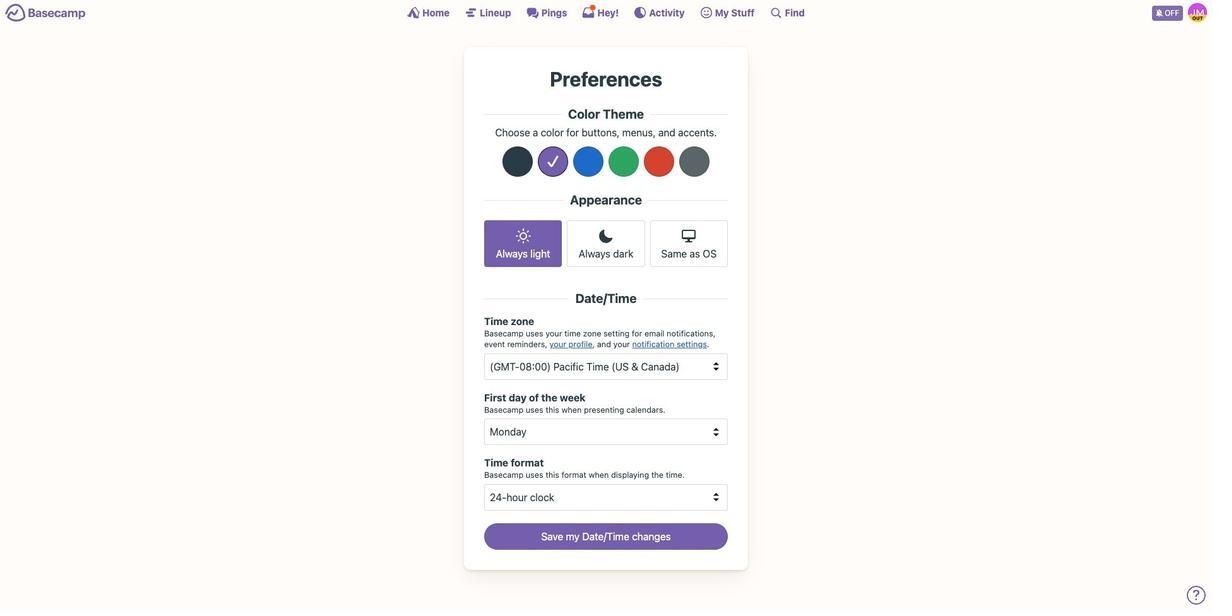 Task type: describe. For each thing, give the bounding box(es) containing it.
switch accounts image
[[5, 3, 86, 23]]

jer mill image
[[1189, 3, 1208, 22]]

main element
[[0, 0, 1213, 25]]

keyboard shortcut: ⌘ + / image
[[770, 6, 783, 19]]



Task type: locate. For each thing, give the bounding box(es) containing it.
None submit
[[484, 524, 728, 550]]



Task type: vqa. For each thing, say whether or not it's contained in the screenshot.
the Find
no



